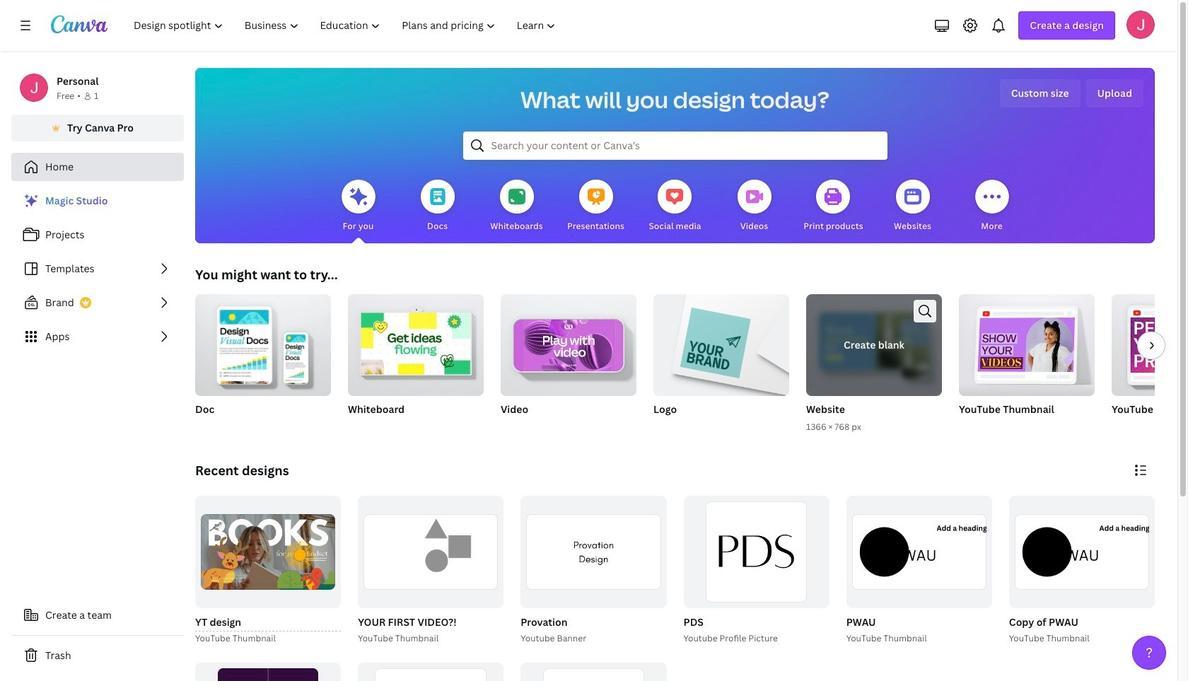 Task type: describe. For each thing, give the bounding box(es) containing it.
james peterson image
[[1127, 11, 1155, 39]]



Task type: vqa. For each thing, say whether or not it's contained in the screenshot.
JAMES PETERSON icon
yes



Task type: locate. For each thing, give the bounding box(es) containing it.
top level navigation element
[[125, 11, 568, 40]]

group
[[195, 289, 331, 434], [195, 289, 331, 396], [348, 289, 484, 434], [348, 289, 484, 396], [959, 289, 1095, 434], [959, 289, 1095, 396], [501, 294, 637, 434], [654, 294, 790, 434], [807, 294, 942, 434], [807, 294, 942, 396], [1112, 294, 1189, 434], [1112, 294, 1189, 396], [192, 496, 341, 646], [195, 496, 341, 608], [355, 496, 504, 646], [358, 496, 504, 608], [518, 496, 667, 646], [681, 496, 830, 646], [684, 496, 830, 608], [844, 496, 993, 646], [847, 496, 993, 608], [1007, 496, 1155, 646], [1010, 496, 1155, 608], [195, 663, 341, 681], [358, 663, 504, 681], [521, 663, 667, 681]]

None search field
[[463, 132, 888, 160]]

None field
[[195, 614, 341, 632]]

list
[[11, 187, 184, 351]]

Search search field
[[491, 132, 859, 159]]



